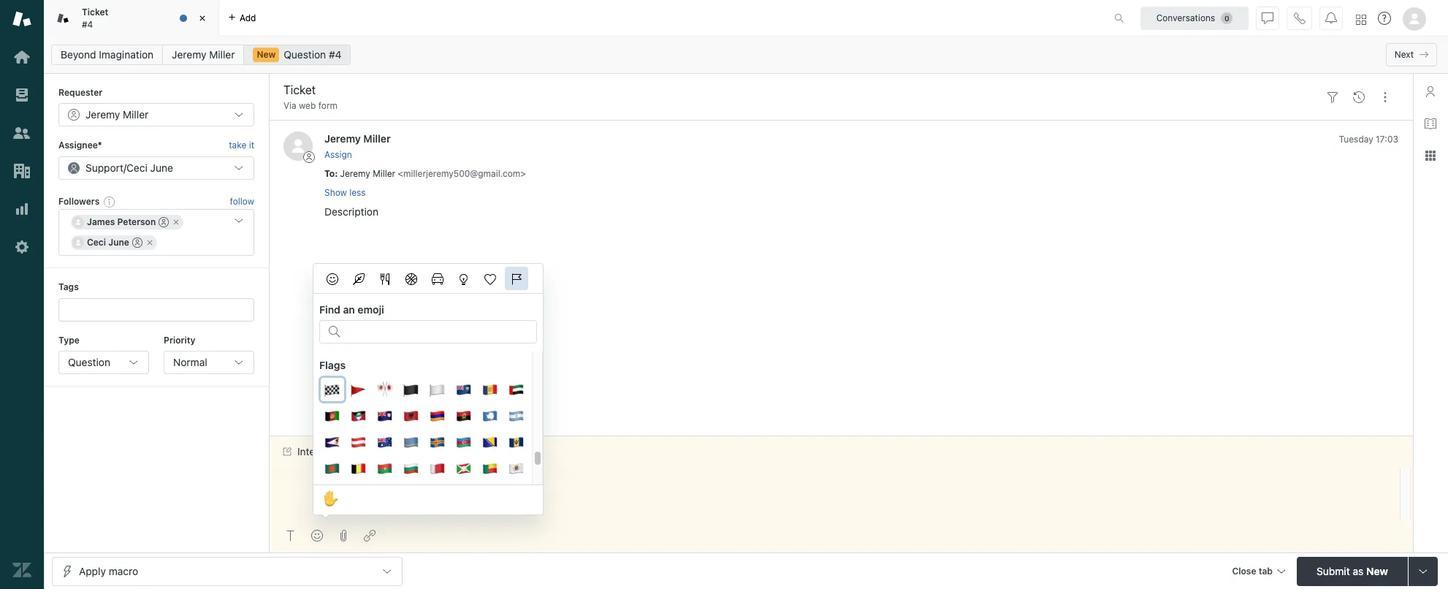 Task type: describe. For each thing, give the bounding box(es) containing it.
conversations
[[1157, 12, 1216, 23]]

assign button
[[324, 148, 352, 161]]

normal
[[173, 356, 207, 368]]

🇧🇱️
[[509, 458, 525, 479]]

admin image
[[12, 238, 31, 257]]

zendesk products image
[[1356, 14, 1367, 24]]

take it button
[[229, 138, 254, 153]]

tuesday
[[1339, 134, 1374, 145]]

events image
[[1353, 91, 1365, 103]]

✋
[[323, 488, 339, 509]]

🇦🇩️
[[482, 379, 498, 400]]

find an emoji
[[319, 303, 384, 316]]

tags
[[58, 281, 79, 292]]

🇧🇮️
[[456, 458, 472, 479]]

emoji
[[358, 303, 384, 316]]

🇦🇿️
[[456, 432, 472, 453]]

🇧🇪️
[[351, 458, 367, 479]]

knowledge image
[[1425, 118, 1437, 129]]

type
[[58, 334, 80, 345]]

via web form
[[284, 100, 338, 111]]

2 vertical spatial jeremy
[[340, 168, 370, 179]]

Subject field
[[281, 81, 1317, 99]]

jeremy miller
[[172, 48, 235, 61]]

#4
[[82, 19, 93, 30]]

jeremy miller assign
[[324, 133, 391, 160]]

🇧🇧️ 🇧🇩️
[[324, 432, 525, 479]]

next button
[[1386, 43, 1437, 67]]

it
[[249, 140, 254, 151]]

Tuesday 17:03 text field
[[1339, 134, 1399, 145]]

🇦🇶️
[[482, 406, 498, 427]]

ticket #4
[[82, 7, 108, 30]]

🏳️
[[430, 379, 446, 400]]

next
[[1395, 49, 1414, 60]]

Internal note composer text field
[[276, 467, 1396, 498]]

description
[[324, 205, 379, 218]]

🇦🇺️
[[377, 432, 393, 453]]

assignee*
[[58, 140, 102, 151]]

beyond
[[61, 48, 96, 61]]

avatar image
[[284, 132, 313, 161]]

🇦🇷️
[[509, 406, 525, 427]]

🇧🇯️
[[482, 458, 498, 479]]

tab containing ticket
[[44, 0, 219, 37]]

🇦🇴️
[[456, 406, 472, 427]]

miller for jeremy miller assign
[[363, 133, 391, 145]]

tuesday 17:03
[[1339, 134, 1399, 145]]

show
[[324, 187, 347, 198]]

submit
[[1317, 565, 1350, 577]]

show less button
[[324, 186, 366, 200]]

🚩️
[[351, 379, 367, 400]]

follow button
[[230, 195, 254, 208]]

get started image
[[12, 48, 31, 67]]

show less
[[324, 187, 366, 198]]

submit as new
[[1317, 565, 1388, 577]]

🇧🇬️
[[403, 458, 419, 479]]

🏁️
[[324, 379, 341, 400]]

:
[[335, 168, 338, 179]]

🇧🇧️
[[509, 432, 525, 453]]

🇦🇮️
[[377, 406, 393, 427]]

🇦🇹️
[[351, 432, 367, 453]]

🇦🇱️
[[403, 406, 419, 427]]

🇦🇪️
[[509, 379, 525, 400]]

customers image
[[12, 124, 31, 143]]

assign
[[324, 149, 352, 160]]

🇦🇷️ 🇦🇸️
[[324, 406, 525, 453]]

ticket
[[82, 7, 108, 18]]

beyond imagination
[[61, 48, 154, 61]]

to
[[324, 168, 335, 179]]

priority
[[164, 334, 195, 345]]



Task type: vqa. For each thing, say whether or not it's contained in the screenshot.
🇦🇪️ 🇦🇫️
yes



Task type: locate. For each thing, give the bounding box(es) containing it.
apps image
[[1425, 150, 1437, 162]]

normal button
[[164, 351, 254, 374]]

new inside secondary element
[[257, 49, 276, 60]]

jeremy right ":"
[[340, 168, 370, 179]]

tab
[[44, 0, 219, 37]]

🇦🇪️ 🇦🇫️
[[324, 379, 525, 427]]

zendesk support image
[[12, 10, 31, 29]]

0 vertical spatial miller
[[209, 48, 235, 61]]

new link
[[244, 45, 351, 65]]

0 horizontal spatial jeremy miller link
[[162, 45, 244, 65]]

1 horizontal spatial jeremy miller link
[[324, 133, 391, 145]]

🇦🇸️
[[324, 432, 341, 453]]

miller for jeremy miller
[[209, 48, 235, 61]]

1 vertical spatial new
[[1367, 565, 1388, 577]]

1 vertical spatial jeremy
[[324, 133, 361, 145]]

🇧🇩️
[[324, 458, 341, 479]]

take it
[[229, 140, 254, 151]]

add link (cmd k) image
[[364, 530, 376, 542]]

0 vertical spatial new
[[257, 49, 276, 60]]

🇦🇼️
[[403, 432, 419, 453]]

as
[[1353, 565, 1364, 577]]

to : jeremy miller <millerjeremy500@gmail.com>
[[324, 168, 526, 179]]

17:03
[[1376, 134, 1399, 145]]

Find an emoji field
[[346, 321, 528, 340]]

🇧🇫️
[[377, 458, 393, 479]]

less
[[349, 187, 366, 198]]

jeremy up assign
[[324, 133, 361, 145]]

miller inside jeremy miller assign
[[363, 133, 391, 145]]

web
[[299, 100, 316, 111]]

views image
[[12, 86, 31, 105]]

format text image
[[285, 530, 297, 542]]

🇧🇦️
[[482, 432, 498, 453]]

miller
[[209, 48, 235, 61], [363, 133, 391, 145], [373, 168, 395, 179]]

jeremy miller link down close "icon"
[[162, 45, 244, 65]]

🇦🇫️
[[324, 406, 341, 427]]

1 vertical spatial miller
[[363, 133, 391, 145]]

jeremy miller link
[[162, 45, 244, 65], [324, 133, 391, 145]]

🎌️
[[377, 379, 393, 400]]

1 horizontal spatial new
[[1367, 565, 1388, 577]]

jeremy down close "icon"
[[172, 48, 206, 61]]

flags
[[319, 359, 346, 371]]

reporting image
[[12, 200, 31, 219]]

an
[[343, 303, 355, 316]]

add attachment image
[[338, 530, 349, 542]]

organizations image
[[12, 162, 31, 181]]

get help image
[[1378, 12, 1391, 25]]

question button
[[58, 351, 149, 374]]

jeremy inside secondary element
[[172, 48, 206, 61]]

jeremy miller link up assign
[[324, 133, 391, 145]]

find
[[319, 303, 340, 316]]

via
[[284, 100, 296, 111]]

🇧🇭️
[[430, 458, 446, 479]]

customer context image
[[1425, 86, 1437, 97]]

conversations button
[[1141, 6, 1249, 30]]

new right jeremy miller
[[257, 49, 276, 60]]

🇦🇽️
[[430, 432, 446, 453]]

1 vertical spatial jeremy miller link
[[324, 133, 391, 145]]

0 vertical spatial jeremy
[[172, 48, 206, 61]]

🇦🇲️
[[430, 406, 446, 427]]

jeremy inside jeremy miller assign
[[324, 133, 361, 145]]

miller inside secondary element
[[209, 48, 235, 61]]

miller down close "icon"
[[209, 48, 235, 61]]

question
[[68, 356, 110, 368]]

imagination
[[99, 48, 154, 61]]

beyond imagination link
[[51, 45, 163, 65]]

✋ button
[[319, 487, 343, 513]]

take
[[229, 140, 246, 151]]

🏴️
[[403, 379, 419, 400]]

0 horizontal spatial new
[[257, 49, 276, 60]]

<millerjeremy500@gmail.com>
[[398, 168, 526, 179]]

jeremy for jeremy miller
[[172, 48, 206, 61]]

new right as
[[1367, 565, 1388, 577]]

🇦🇬️
[[351, 406, 367, 427]]

new
[[257, 49, 276, 60], [1367, 565, 1388, 577]]

🇦🇨️
[[456, 379, 472, 400]]

miller down jeremy miller assign
[[373, 168, 395, 179]]

follow
[[230, 196, 254, 207]]

miller up less
[[363, 133, 391, 145]]

2 vertical spatial miller
[[373, 168, 395, 179]]

close image
[[195, 11, 210, 26]]

form
[[318, 100, 338, 111]]

0 vertical spatial jeremy miller link
[[162, 45, 244, 65]]

main element
[[0, 0, 44, 589]]

jeremy
[[172, 48, 206, 61], [324, 133, 361, 145], [340, 168, 370, 179]]

secondary element
[[44, 40, 1448, 69]]

insert emojis image
[[311, 530, 323, 542]]

jeremy for jeremy miller assign
[[324, 133, 361, 145]]

tabs tab list
[[44, 0, 1099, 37]]

zendesk image
[[12, 561, 31, 580]]



